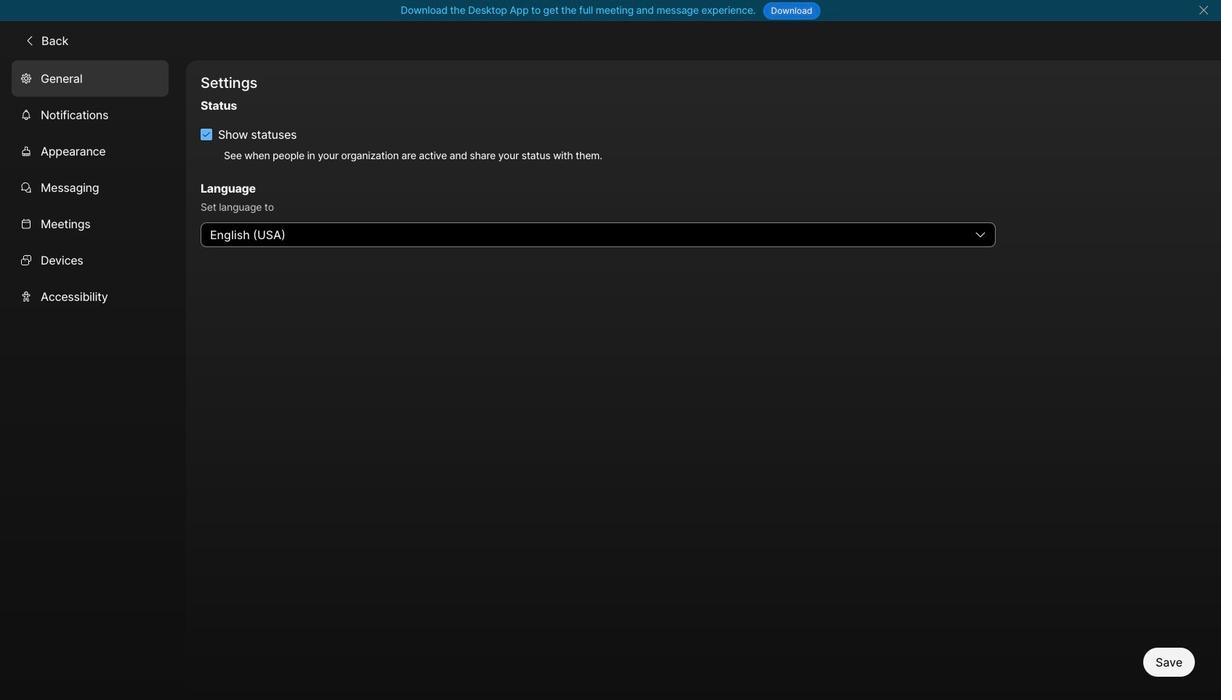 Task type: describe. For each thing, give the bounding box(es) containing it.
devices tab
[[12, 242, 169, 278]]

accessibility tab
[[12, 278, 169, 315]]

messaging tab
[[12, 169, 169, 206]]

cancel_16 image
[[1199, 4, 1210, 16]]



Task type: vqa. For each thing, say whether or not it's contained in the screenshot.
3rd list item from the bottom
no



Task type: locate. For each thing, give the bounding box(es) containing it.
meetings tab
[[12, 206, 169, 242]]

appearance tab
[[12, 133, 169, 169]]

general tab
[[12, 60, 169, 97]]

settings navigation
[[0, 60, 186, 700]]

notifications tab
[[12, 97, 169, 133]]



